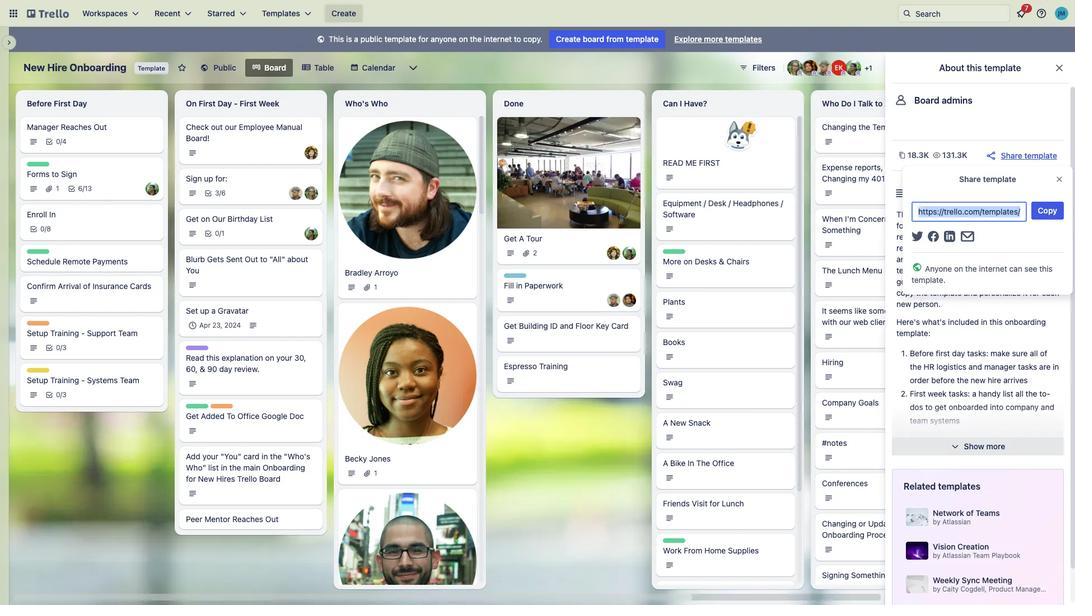 Task type: vqa. For each thing, say whether or not it's contained in the screenshot.
The 'Hide Qr Code'
no



Task type: describe. For each thing, give the bounding box(es) containing it.
0 horizontal spatial 6
[[78, 184, 82, 193]]

company goals
[[822, 398, 879, 407]]

internet inside 'anyone on the internet can see this template.'
[[980, 264, 1008, 273]]

who"
[[186, 463, 206, 472]]

share on linkedin image
[[944, 231, 956, 242]]

i inside text field
[[680, 99, 682, 108]]

workspaces
[[82, 8, 128, 18]]

a bike in the office
[[663, 458, 735, 468]]

onboarded.
[[970, 243, 1012, 253]]

for right going
[[919, 277, 929, 286]]

Board name text field
[[18, 59, 132, 77]]

/ right desk
[[729, 198, 731, 208]]

gravatar
[[218, 306, 249, 315]]

before for before first day tasks: make sure all of the hr logistics and manager tasks are in order before the new hire arrives first week tasks: a handy list all the to- dos to get onboarded into company and team systems who's who list: help the newbie orient themselves and learn all about the key people they'll encounter at work
[[910, 348, 934, 358]]

1 vertical spatial samantha pivlot (samanthapivlot) image
[[607, 246, 621, 260]]

all right sure
[[1030, 348, 1038, 358]]

& inside the more on desks & chairs link
[[719, 257, 725, 266]]

in inside before first day tasks: make sure all of the hr logistics and manager tasks are in order before the new hire arrives first week tasks: a handy list all the to- dos to get onboarded into company and team systems who's who list: help the newbie orient themselves and learn all about the key people they'll encounter at work
[[1053, 362, 1060, 371]]

get for get building id and floor key card
[[504, 321, 517, 330]]

peer mentor reaches out
[[186, 514, 279, 524]]

changing the temperature in here
[[822, 122, 947, 132]]

hiring
[[822, 357, 844, 367]]

changing for changing the temperature in here
[[822, 122, 857, 132]]

jeremy miller (jeremymiller198) image
[[1055, 7, 1069, 20]]

conferences
[[822, 478, 868, 488]]

this for this is a public template for anyone on the internet to copy.
[[329, 34, 344, 44]]

key
[[1036, 443, 1049, 452]]

get for get on our birthday list
[[186, 214, 199, 224]]

systems
[[87, 375, 118, 385]]

out inside the manager reaches out link
[[94, 122, 107, 132]]

table
[[314, 63, 334, 72]]

templates
[[262, 8, 300, 18]]

hiring link
[[822, 357, 948, 368]]

to inside forms to sign link
[[52, 169, 59, 179]]

and right logistics on the bottom of page
[[969, 362, 983, 371]]

0 vertical spatial 3
[[215, 189, 219, 197]]

for inside add your "you" card in the "who's who" list in the main onboarding for new hires trello board
[[186, 474, 196, 483]]

network
[[933, 508, 965, 518]]

0 horizontal spatial sign
[[61, 169, 77, 179]]

primary element
[[0, 0, 1076, 27]]

work from home supplies
[[663, 546, 759, 555]]

desks
[[695, 257, 717, 266]]

employee
[[239, 122, 274, 132]]

for left 'anyone'
[[419, 34, 429, 44]]

amy freiderson (amyfreiderson) image
[[788, 60, 803, 76]]

starred button
[[201, 4, 253, 22]]

like
[[855, 306, 867, 315]]

your inside this template provides a centralized space for every new hire to tackle all the job- related logistical items and business requirements to get onboarded. to save time and avoid human error, populate this template with all the tasks needed to get going for your company. from there, simply copy the template and personalize it for each new person.
[[931, 277, 947, 286]]

check
[[186, 122, 209, 132]]

1 horizontal spatial color: orange, title: "support team" element
[[211, 404, 233, 408]]

changing for changing or updating our onboarding process (this board)
[[822, 519, 857, 528]]

on for anyone on the internet can see this template.
[[955, 264, 964, 273]]

training for espresso training
[[539, 361, 568, 371]]

1 this member is an admin of this workspace. image from the left
[[827, 71, 832, 76]]

2024
[[224, 321, 241, 329]]

by for weekly sync meeting
[[933, 585, 941, 593]]

friends visit for lunch
[[663, 499, 744, 508]]

in inside in progress fill in paperwork
[[516, 281, 523, 290]]

0 horizontal spatial color: orange, title: "support team" element
[[27, 321, 49, 325]]

confirm
[[27, 281, 56, 291]]

Search field
[[912, 5, 1010, 22]]

Before First Day text field
[[20, 95, 164, 113]]

add your "you" card in the "who's who" list in the main onboarding for new hires trello board link
[[186, 451, 316, 485]]

create for create
[[332, 8, 356, 18]]

/ left desk
[[704, 198, 706, 208]]

hire inside before first day tasks: make sure all of the hr logistics and manager tasks are in order before the new hire arrives first week tasks: a handy list all the to- dos to get onboarded into company and team systems who's who list: help the newbie orient themselves and learn all about the key people they'll encounter at work
[[988, 375, 1002, 385]]

product
[[989, 585, 1014, 593]]

are
[[1040, 362, 1051, 371]]

0 vertical spatial andre gorte (andregorte) image
[[802, 60, 818, 76]]

equipment
[[663, 198, 702, 208]]

#notes link
[[822, 438, 948, 449]]

color: sky, title: "in progress" element
[[504, 273, 541, 282]]

manager inside the weekly sync meeting by caity cogdell, product manager @ trello
[[1016, 585, 1044, 593]]

friends visit for lunch link
[[663, 498, 789, 509]]

learn
[[969, 443, 987, 452]]

for right visit
[[710, 499, 720, 508]]

board inside add your "you" card in the "who's who" list in the main onboarding for new hires trello board
[[259, 474, 281, 483]]

day inside read this explanation on your 30, 60, & 90 day review.
[[219, 364, 232, 374]]

get inside before first day tasks: make sure all of the hr logistics and manager tasks are in order before the new hire arrives first week tasks: a handy list all the to- dos to get onboarded into company and team systems who's who list: help the newbie orient themselves and learn all about the key people they'll encounter at work
[[935, 402, 947, 412]]

reaches inside the manager reaches out link
[[61, 122, 92, 132]]

create board from template link
[[550, 30, 666, 48]]

share on twitter image
[[912, 232, 924, 241]]

On First Day - First Week text field
[[179, 95, 323, 113]]

new inside before first day tasks: make sure all of the hr logistics and manager tasks are in order before the new hire arrives first week tasks: a handy list all the to- dos to get onboarded into company and team systems who's who list: help the newbie orient themselves and learn all about the key people they'll encounter at work
[[971, 375, 986, 385]]

star or unstar board image
[[178, 63, 187, 72]]

new inside add your "you" card in the "who's who" list in the main onboarding for new hires trello board
[[198, 474, 214, 483]]

weekly
[[933, 575, 960, 585]]

close popover image
[[1055, 175, 1064, 184]]

0 / 3 for systems
[[56, 390, 67, 399]]

atlassian inside network of teams by atlassian
[[943, 518, 971, 526]]

1 horizontal spatial lunch
[[838, 266, 860, 275]]

1 horizontal spatial office
[[713, 458, 735, 468]]

on inside read this explanation on your 30, 60, & 90 day review.
[[265, 353, 274, 362]]

dos
[[910, 402, 924, 412]]

color: green, title: "remote employees" element up the added
[[186, 404, 208, 408]]

0 horizontal spatial priscilla parjet (priscillaparjet) image
[[146, 182, 159, 196]]

get added to office google doc
[[186, 411, 304, 421]]

of inside before first day tasks: make sure all of the hr logistics and manager tasks are in order before the new hire arrives first week tasks: a handy list all the to- dos to get onboarded into company and team systems who's who list: help the newbie orient themselves and learn all about the key people they'll encounter at work
[[1041, 348, 1048, 358]]

on for get on our birthday list
[[201, 214, 210, 224]]

more on desks & chairs link
[[663, 256, 789, 267]]

error,
[[960, 254, 980, 264]]

0 horizontal spatial manager
[[27, 122, 59, 132]]

day for out
[[218, 99, 232, 108]]

stub,
[[915, 162, 933, 172]]

3 for setup training - support team
[[62, 343, 67, 352]]

calendar
[[362, 63, 396, 72]]

books link
[[663, 337, 789, 348]]

apr 23, 2024
[[199, 321, 241, 329]]

this inside 'anyone on the internet can see this template.'
[[1040, 264, 1053, 273]]

chris temperson (christemperson) image for amy freiderson (amyfreiderson) image
[[289, 187, 303, 200]]

template
[[138, 64, 165, 72]]

from inside this template provides a centralized space for every new hire to tackle all the job- related logistical items and business requirements to get onboarded. to save time and avoid human error, populate this template with all the tasks needed to get going for your company. from there, simply copy the template and personalize it for each new person.
[[986, 277, 1005, 286]]

1 vertical spatial the
[[697, 458, 710, 468]]

0 vertical spatial tasks:
[[968, 348, 989, 358]]

1 horizontal spatial 6
[[221, 189, 226, 197]]

more
[[663, 257, 682, 266]]

1 horizontal spatial priscilla parjet (priscillaparjet) image
[[305, 227, 318, 240]]

vision creation by atlassian team playbook
[[933, 542, 1021, 560]]

color: green, title: "remote employees" element for forms
[[27, 162, 49, 166]]

a inside before first day tasks: make sure all of the hr logistics and manager tasks are in order before the new hire arrives first week tasks: a handy list all the to- dos to get onboarded into company and team systems who's who list: help the newbie orient themselves and learn all about the key people they'll encounter at work
[[973, 389, 977, 398]]

1 vertical spatial templates
[[939, 481, 981, 491]]

and down 'to-'
[[1041, 402, 1055, 412]]

/ down for:
[[219, 189, 221, 197]]

blurb
[[186, 254, 205, 264]]

create button
[[325, 4, 363, 22]]

simply
[[1030, 277, 1054, 286]]

on right 'anyone'
[[459, 34, 468, 44]]

setup for setup training - support team
[[27, 328, 48, 338]]

/ down forms to sign link
[[82, 184, 85, 193]]

hr
[[924, 362, 935, 371]]

to up email image
[[964, 221, 971, 230]]

a inside this template provides a centralized space for every new hire to tackle all the job- related logistical items and business requirements to get onboarded. to save time and avoid human error, populate this template with all the tasks needed to get going for your company. from there, simply copy the template and personalize it for each new person.
[[981, 210, 986, 219]]

for up related
[[897, 221, 907, 230]]

populate
[[982, 254, 1014, 264]]

create board from template
[[556, 34, 659, 44]]

& inside read this explanation on your 30, 60, & 90 day review.
[[200, 364, 205, 374]]

systems
[[931, 416, 960, 425]]

up for a
[[200, 306, 209, 315]]

manager reaches out link
[[27, 122, 157, 133]]

Who's Who text field
[[338, 95, 482, 113]]

1 down our
[[221, 229, 225, 238]]

color: yellow, title: "systems team" element
[[27, 368, 49, 373]]

1 down forms to sign
[[56, 184, 59, 193]]

this inside this template provides a centralized space for every new hire to tackle all the job- related logistical items and business requirements to get onboarded. to save time and avoid human error, populate this template with all the tasks needed to get going for your company. from there, simply copy the template and personalize it for each new person.
[[1016, 254, 1029, 264]]

- for setup training - support team
[[81, 328, 85, 338]]

with inside the it seems like something is wrong with our web client.
[[822, 317, 838, 327]]

2 horizontal spatial get
[[1032, 266, 1044, 275]]

get building id and floor key card
[[504, 321, 629, 330]]

1 vertical spatial something
[[851, 570, 890, 580]]

customize views image
[[408, 62, 419, 73]]

in up 'hires'
[[221, 463, 227, 472]]

18.3k
[[908, 150, 929, 160]]

or
[[859, 519, 866, 528]]

in inside enroll in link
[[49, 210, 56, 219]]

color: green, title: "remote employees" element for work
[[663, 538, 686, 543]]

first inside before first day tasks: make sure all of the hr logistics and manager tasks are in order before the new hire arrives first week tasks: a handy list all the to- dos to get onboarded into company and team systems who's who list: help the newbie orient themselves and learn all about the key people they'll encounter at work
[[910, 389, 926, 398]]

for right it
[[1030, 288, 1040, 297]]

2 horizontal spatial chris temperson (christemperson) image
[[817, 60, 832, 76]]

1 horizontal spatial new
[[931, 221, 946, 230]]

gets
[[207, 254, 224, 264]]

all up "company"
[[1016, 389, 1024, 398]]

1 down bradley arroyo
[[374, 283, 377, 291]]

recent
[[155, 8, 181, 18]]

space
[[1030, 210, 1052, 219]]

0 left 8
[[40, 225, 45, 233]]

ellie kulick (elliekulick2) image
[[831, 60, 847, 76]]

1 horizontal spatial the
[[822, 266, 836, 275]]

0 vertical spatial samantha pivlot (samanthapivlot) image
[[305, 146, 318, 160]]

explanation
[[222, 353, 263, 362]]

and down list:
[[954, 443, 967, 452]]

0 horizontal spatial andre gorte (andregorte) image
[[623, 293, 636, 307]]

fill
[[504, 281, 514, 290]]

is inside the it seems like something is wrong with our web client.
[[909, 306, 915, 315]]

becky jones link
[[345, 453, 471, 464]]

1 vertical spatial priscilla parjet (priscillaparjet) image
[[623, 246, 636, 260]]

public
[[214, 63, 236, 72]]

list inside before first day tasks: make sure all of the hr logistics and manager tasks are in order before the new hire arrives first week tasks: a handy list all the to- dos to get onboarded into company and team systems who's who list: help the newbie orient themselves and learn all about the key people they'll encounter at work
[[1003, 389, 1014, 398]]

building
[[519, 321, 548, 330]]

work
[[1009, 456, 1026, 466]]

0 horizontal spatial is
[[346, 34, 352, 44]]

to inside who do i talk to about? "text box"
[[875, 99, 883, 108]]

who inside who do i talk to about? "text box"
[[822, 99, 840, 108]]

0 vertical spatial a
[[519, 233, 524, 243]]

0 horizontal spatial from
[[684, 546, 703, 555]]

sign up for: link
[[186, 173, 316, 184]]

and inside "link"
[[560, 321, 574, 330]]

make
[[991, 348, 1010, 358]]

0 down setup training - systems team
[[56, 390, 60, 399]]

this inside read this explanation on your 30, 60, & 90 day review.
[[206, 353, 220, 362]]

your inside add your "you" card in the "who's who" list in the main onboarding for new hires trello board
[[203, 452, 219, 461]]

schedule remote payments link
[[27, 256, 157, 267]]

share on facebook image
[[928, 231, 939, 242]]

have?
[[684, 99, 708, 108]]

filters button
[[736, 59, 779, 77]]

the inside changing the temperature in here link
[[859, 122, 871, 132]]

first right on
[[199, 99, 216, 108]]

all right learn
[[989, 443, 997, 452]]

0 horizontal spatial to
[[227, 411, 235, 421]]

- for setup training - systems team
[[81, 375, 85, 385]]

30,
[[295, 353, 306, 362]]

on for more on desks & chairs
[[684, 257, 693, 266]]

to down share on linkedin image
[[947, 243, 954, 253]]

team for systems
[[120, 375, 139, 385]]

setup training - support team link
[[27, 328, 157, 339]]

our inside "changing or updating our onboarding process (this board)"
[[904, 519, 916, 528]]

list inside add your "you" card in the "who's who" list in the main onboarding for new hires trello board
[[208, 463, 219, 472]]

the lunch menu
[[822, 266, 883, 275]]

about inside before first day tasks: make sure all of the hr logistics and manager tasks are in order before the new hire arrives first week tasks: a handy list all the to- dos to get onboarded into company and team systems who's who list: help the newbie orient themselves and learn all about the key people they'll encounter at work
[[999, 443, 1020, 452]]

0 down our
[[215, 229, 219, 238]]

1 vertical spatial share template
[[960, 174, 1017, 184]]

color: purple, title: "project requires design" element
[[186, 346, 208, 350]]

0 left the 4
[[56, 137, 60, 146]]

share template inside "button"
[[1001, 150, 1058, 160]]

add
[[186, 452, 200, 461]]

with inside this template provides a centralized space for every new hire to tackle all the job- related logistical items and business requirements to get onboarded. to save time and avoid human error, populate this template with all the tasks needed to get going for your company. from there, simply copy the template and personalize it for each new person.
[[931, 266, 946, 275]]

template inside create board from template link
[[626, 34, 659, 44]]

0 horizontal spatial internet
[[484, 34, 512, 44]]

1 horizontal spatial priscilla parjet (priscillaparjet) image
[[846, 60, 862, 76]]

1 horizontal spatial sign
[[186, 174, 202, 183]]

a up 23,
[[211, 306, 216, 315]]

color: green, title: "remote employees" element for schedule
[[27, 249, 49, 254]]

/ down manager reaches out
[[60, 137, 62, 146]]

/ right headphones in the top of the page
[[781, 198, 784, 208]]

get for get a tour
[[504, 233, 517, 243]]

books
[[663, 337, 685, 347]]

first left "week" in the left top of the page
[[240, 99, 257, 108]]

0 horizontal spatial templates
[[725, 34, 762, 44]]

1 vertical spatial lunch
[[722, 499, 744, 508]]

to up there,
[[1022, 266, 1030, 275]]

0 / 3 for support
[[56, 343, 67, 352]]

enroll in
[[27, 210, 56, 219]]

card
[[244, 452, 260, 461]]

/ down enroll in
[[45, 225, 47, 233]]

7 notifications image
[[1015, 7, 1029, 20]]

/ down our
[[219, 229, 221, 238]]

onboarding inside "changing or updating our onboarding process (this board)"
[[822, 530, 865, 539]]

1 right ellie kulick (elliekulick2) icon
[[869, 64, 873, 72]]

taco alert image
[[723, 116, 761, 154]]

all down human
[[948, 266, 956, 275]]

espresso training link
[[504, 361, 634, 372]]

birthday
[[228, 214, 258, 224]]

in inside in progress fill in paperwork
[[504, 273, 510, 282]]

they'll
[[937, 456, 959, 466]]

0 horizontal spatial share
[[960, 174, 981, 184]]

day for reaches
[[73, 99, 87, 108]]

person.
[[914, 299, 941, 309]]

cogdell,
[[961, 585, 987, 593]]

this up admins
[[967, 63, 982, 73]]



Task type: locate. For each thing, give the bounding box(es) containing it.
to inside the blurb gets sent out to "all" about you
[[260, 254, 267, 264]]

1 horizontal spatial get
[[956, 243, 968, 253]]

a for a new snack
[[663, 418, 668, 427]]

swag
[[663, 378, 683, 387]]

newbie
[[1000, 429, 1026, 439]]

0 horizontal spatial your
[[203, 452, 219, 461]]

setup down color: yellow, title: "systems team" element
[[27, 375, 48, 385]]

0 vertical spatial the
[[822, 266, 836, 275]]

0 down setup training - support team
[[56, 343, 60, 352]]

out for peer mentor reaches out
[[265, 514, 279, 524]]

tasks inside before first day tasks: make sure all of the hr logistics and manager tasks are in order before the new hire arrives first week tasks: a handy list all the to- dos to get onboarded into company and team systems who's who list: help the newbie orient themselves and learn all about the key people they'll encounter at work
[[1018, 362, 1038, 371]]

get left our
[[186, 214, 199, 224]]

share template button
[[986, 150, 1058, 161]]

office inside get added to office google doc link
[[238, 411, 260, 421]]

i inside "text box"
[[854, 99, 856, 108]]

list:
[[953, 429, 966, 439]]

out inside peer mentor reaches out link
[[265, 514, 279, 524]]

set up a gravatar link
[[186, 305, 316, 317]]

list
[[1003, 389, 1014, 398], [208, 463, 219, 472]]

0 horizontal spatial with
[[822, 317, 838, 327]]

before for before first day
[[27, 99, 52, 108]]

reaches inside peer mentor reaches out link
[[233, 514, 263, 524]]

in left progress
[[504, 273, 510, 282]]

0 vertical spatial of
[[83, 281, 90, 291]]

team left playbook
[[973, 551, 990, 560]]

save
[[1024, 243, 1041, 253]]

401k
[[872, 174, 890, 183]]

2 vertical spatial -
[[81, 375, 85, 385]]

day up out
[[218, 99, 232, 108]]

in right "are"
[[1053, 362, 1060, 371]]

in right fill
[[516, 281, 523, 290]]

1 horizontal spatial create
[[556, 34, 581, 44]]

work from home supplies link
[[663, 545, 789, 556]]

0 vertical spatial setup
[[27, 328, 48, 338]]

at
[[1000, 456, 1007, 466]]

0 horizontal spatial create
[[332, 8, 356, 18]]

to inside before first day tasks: make sure all of the hr logistics and manager tasks are in order before the new hire arrives first week tasks: a handy list all the to- dos to get onboarded into company and team systems who's who list: help the newbie orient themselves and learn all about the key people they'll encounter at work
[[926, 402, 933, 412]]

first up manager reaches out
[[54, 99, 71, 108]]

week
[[259, 99, 279, 108]]

create inside button
[[332, 8, 356, 18]]

1 horizontal spatial this member is an admin of this workspace. image
[[841, 71, 846, 76]]

insurance
[[93, 281, 128, 291]]

this member is an admin of this workspace. image for rightmost priscilla parjet (priscillaparjet) image
[[856, 71, 861, 76]]

0 / 3 down setup training - systems team
[[56, 390, 67, 399]]

hire inside this template provides a centralized space for every new hire to tackle all the job- related logistical items and business requirements to get onboarded. to save time and avoid human error, populate this template with all the tasks needed to get going for your company. from there, simply copy the template and personalize it for each new person.
[[948, 221, 962, 230]]

1 vertical spatial is
[[909, 306, 915, 315]]

1 horizontal spatial of
[[967, 508, 974, 518]]

creation
[[958, 542, 990, 551]]

who inside before first day tasks: make sure all of the hr logistics and manager tasks are in order before the new hire arrives first week tasks: a handy list all the to- dos to get onboarded into company and team systems who's who list: help the newbie orient themselves and learn all about the key people they'll encounter at work
[[935, 429, 951, 439]]

this member is an admin of this workspace. image for amy freiderson (amyfreiderson) icon at the top of the page
[[798, 71, 803, 76]]

internet left the copy.
[[484, 34, 512, 44]]

client.
[[871, 317, 893, 327]]

to right the added
[[227, 411, 235, 421]]

0 vertical spatial new
[[24, 62, 45, 73]]

read me first
[[663, 158, 721, 167]]

a
[[519, 233, 524, 243], [663, 418, 668, 427], [663, 458, 668, 468]]

trello inside add your "you" card in the "who's who" list in the main onboarding for new hires trello board
[[237, 474, 257, 483]]

search image
[[903, 9, 912, 18]]

trello down "main"
[[237, 474, 257, 483]]

teams
[[976, 508, 1000, 518]]

conferences link
[[822, 478, 948, 489]]

setup
[[27, 328, 48, 338], [27, 375, 48, 385]]

/
[[60, 137, 62, 146], [82, 184, 85, 193], [219, 189, 221, 197], [704, 198, 706, 208], [729, 198, 731, 208], [781, 198, 784, 208], [45, 225, 47, 233], [219, 229, 221, 238], [60, 343, 62, 352], [60, 390, 62, 399]]

out down the before first day 'text box'
[[94, 122, 107, 132]]

day inside text box
[[218, 99, 232, 108]]

2 vertical spatial our
[[904, 519, 916, 528]]

key
[[596, 321, 609, 330]]

1 atlassian from the top
[[943, 518, 971, 526]]

explore
[[675, 34, 702, 44]]

changing inside "changing or updating our onboarding process (this board)"
[[822, 519, 857, 528]]

and down company.
[[964, 288, 978, 297]]

0 horizontal spatial about
[[901, 214, 922, 224]]

sign left for:
[[186, 174, 202, 183]]

1 changing from the top
[[822, 122, 857, 132]]

color: orange, title: "support team" element up the added
[[211, 404, 233, 408]]

0 vertical spatial get
[[956, 243, 968, 253]]

the
[[470, 34, 482, 44], [859, 122, 871, 132], [1007, 221, 1019, 230], [966, 264, 977, 273], [958, 266, 970, 275], [917, 288, 928, 297], [910, 362, 922, 371], [957, 375, 969, 385], [1026, 389, 1038, 398], [986, 429, 998, 439], [1022, 443, 1034, 452], [270, 452, 282, 461], [229, 463, 241, 472]]

to left "all"
[[260, 254, 267, 264]]

priscilla parjet (priscillaparjet) image
[[146, 182, 159, 196], [305, 227, 318, 240]]

back to home image
[[27, 4, 69, 22]]

samantha pivlot (samanthapivlot) image
[[305, 146, 318, 160], [607, 246, 621, 260]]

by left caity
[[933, 585, 941, 593]]

1 vertical spatial new
[[897, 299, 912, 309]]

template inside share template "button"
[[1025, 150, 1058, 160]]

check out our employee manual board! link
[[186, 122, 316, 144]]

day inside before first day tasks: make sure all of the hr logistics and manager tasks are in order before the new hire arrives first week tasks: a handy list all the to- dos to get onboarded into company and team systems who's who list: help the newbie orient themselves and learn all about the key people they'll encounter at work
[[953, 348, 966, 358]]

this member is an admin of this workspace. image right filters
[[798, 71, 803, 76]]

share template up centralized
[[960, 174, 1017, 184]]

changing inside expense reports, my pay-stub, changing my 401k
[[822, 174, 857, 183]]

it
[[822, 306, 827, 315]]

up left for:
[[204, 174, 213, 183]]

in inside a bike in the office link
[[688, 458, 695, 468]]

training
[[50, 328, 79, 338], [539, 361, 568, 371], [50, 375, 79, 385]]

2 vertical spatial onboarding
[[822, 530, 865, 539]]

in inside here's what's included in this onboarding template:
[[982, 317, 988, 327]]

team for atlassian
[[973, 551, 990, 560]]

1 horizontal spatial hire
[[988, 375, 1002, 385]]

board for board admins
[[915, 95, 940, 105]]

0 vertical spatial templates
[[725, 34, 762, 44]]

on
[[186, 99, 197, 108]]

reaches right mentor at bottom left
[[233, 514, 263, 524]]

+
[[865, 64, 869, 72]]

in inside changing the temperature in here link
[[921, 122, 927, 132]]

get inside "link"
[[504, 321, 517, 330]]

chris temperson (christemperson) image
[[817, 60, 832, 76], [289, 187, 303, 200], [607, 293, 621, 307]]

1 horizontal spatial before
[[910, 348, 934, 358]]

this member is an admin of this workspace. image left +
[[841, 71, 846, 76]]

new up handy
[[971, 375, 986, 385]]

0 horizontal spatial who
[[371, 99, 388, 108]]

arrives
[[1004, 375, 1028, 385]]

2 changing from the top
[[822, 174, 857, 183]]

office down 'a new snack' link
[[713, 458, 735, 468]]

doc
[[290, 411, 304, 421]]

tasks down error, at right top
[[972, 266, 991, 275]]

here
[[930, 122, 947, 132]]

a for a bike in the office
[[663, 458, 668, 468]]

on right explanation
[[265, 353, 274, 362]]

0 horizontal spatial new
[[24, 62, 45, 73]]

before first day tasks: make sure all of the hr logistics and manager tasks are in order before the new hire arrives first week tasks: a handy list all the to- dos to get onboarded into company and team systems who's who list: help the newbie orient themselves and learn all about the key people they'll encounter at work
[[910, 348, 1060, 466]]

2 day from the left
[[218, 99, 232, 108]]

0 horizontal spatial priscilla parjet (priscillaparjet) image
[[623, 246, 636, 260]]

get building id and floor key card link
[[504, 320, 634, 331]]

0 vertical spatial about
[[940, 63, 965, 73]]

day up the manager reaches out link
[[73, 99, 87, 108]]

1 horizontal spatial share
[[1001, 150, 1023, 160]]

mentor
[[205, 514, 230, 524]]

2 horizontal spatial new
[[671, 418, 687, 427]]

priscilla parjet (priscillaparjet) image
[[846, 60, 862, 76], [623, 246, 636, 260]]

more for explore
[[704, 34, 723, 44]]

visit
[[692, 499, 708, 508]]

& right desks
[[719, 257, 725, 266]]

share template up close popover icon
[[1001, 150, 1058, 160]]

board down "main"
[[259, 474, 281, 483]]

new down the copy
[[897, 299, 912, 309]]

0 vertical spatial about
[[287, 254, 308, 264]]

1 vertical spatial manager
[[1016, 585, 1044, 593]]

setup up color: yellow, title: "systems team" element
[[27, 328, 48, 338]]

1 horizontal spatial list
[[1003, 389, 1014, 398]]

1 vertical spatial about
[[999, 443, 1020, 452]]

setup for setup training - systems team
[[27, 375, 48, 385]]

3 changing from the top
[[822, 519, 857, 528]]

jones
[[369, 454, 391, 463]]

- left systems
[[81, 375, 85, 385]]

this for this template provides a centralized space for every new hire to tackle all the job- related logistical items and business requirements to get onboarded. to save time and avoid human error, populate this template with all the tasks needed to get going for your company. from there, simply copy the template and personalize it for each new person.
[[897, 210, 912, 219]]

Who Do I Talk to About? text field
[[816, 95, 959, 113]]

None field
[[912, 202, 1027, 222]]

1 vertical spatial &
[[200, 364, 205, 374]]

amy freiderson (amyfreiderson) image
[[305, 187, 318, 200]]

this member is an admin of this workspace. image
[[827, 71, 832, 76], [841, 71, 846, 76]]

a up onboarded
[[973, 389, 977, 398]]

recent button
[[148, 4, 198, 22]]

0 vertical spatial training
[[50, 328, 79, 338]]

1 day from the left
[[73, 99, 87, 108]]

first up dos
[[910, 389, 926, 398]]

2 vertical spatial team
[[973, 551, 990, 560]]

new inside text field
[[24, 62, 45, 73]]

0 vertical spatial reaches
[[61, 122, 92, 132]]

1 horizontal spatial day
[[218, 99, 232, 108]]

sync
[[962, 575, 981, 585]]

chairs
[[727, 257, 750, 266]]

by inside network of teams by atlassian
[[933, 518, 941, 526]]

onboarding
[[1005, 317, 1046, 327]]

2 0 / 3 from the top
[[56, 390, 67, 399]]

1 horizontal spatial this member is an admin of this workspace. image
[[812, 71, 817, 76]]

the inside 'anyone on the internet can see this template.'
[[966, 264, 977, 273]]

1 vertical spatial board
[[915, 95, 940, 105]]

something right signing
[[851, 570, 890, 580]]

peer mentor reaches out link
[[186, 514, 316, 525]]

open information menu image
[[1036, 8, 1048, 19]]

2 vertical spatial by
[[933, 585, 941, 593]]

0 horizontal spatial about
[[287, 254, 308, 264]]

goals
[[859, 398, 879, 407]]

2 vertical spatial your
[[203, 452, 219, 461]]

trello inside the weekly sync meeting by caity cogdell, product manager @ trello
[[1054, 585, 1071, 593]]

1 horizontal spatial this
[[897, 210, 912, 219]]

team for support
[[118, 328, 138, 338]]

0 horizontal spatial before
[[27, 99, 52, 108]]

hire
[[948, 221, 962, 230], [988, 375, 1002, 385]]

weekly sync meeting by caity cogdell, product manager @ trello
[[933, 575, 1071, 593]]

2 this member is an admin of this workspace. image from the left
[[812, 71, 817, 76]]

office left google
[[238, 411, 260, 421]]

all down centralized
[[997, 221, 1005, 230]]

1 horizontal spatial about
[[999, 443, 1020, 452]]

is up here's
[[909, 306, 915, 315]]

2 vertical spatial changing
[[822, 519, 857, 528]]

1 horizontal spatial trello
[[1054, 585, 1071, 593]]

requirements
[[897, 243, 945, 253]]

floor
[[576, 321, 594, 330]]

about up admins
[[940, 63, 965, 73]]

email image
[[961, 231, 975, 242]]

priscilla parjet (priscillaparjet) image down amy freiderson (amyfreiderson) image
[[305, 227, 318, 240]]

friends
[[663, 499, 690, 508]]

"you"
[[221, 452, 241, 461]]

with down it
[[822, 317, 838, 327]]

fill in paperwork link
[[504, 280, 634, 291]]

by for network of teams
[[933, 518, 941, 526]]

0 horizontal spatial new
[[897, 299, 912, 309]]

1 by from the top
[[933, 518, 941, 526]]

1 i from the left
[[680, 99, 682, 108]]

chris temperson (christemperson) image up card
[[607, 293, 621, 307]]

sm image
[[315, 34, 327, 45]]

human
[[934, 254, 958, 264]]

get
[[186, 214, 199, 224], [504, 233, 517, 243], [504, 321, 517, 330], [186, 411, 199, 421]]

2 atlassian from the top
[[943, 551, 971, 560]]

on first day - first week
[[186, 99, 279, 108]]

of inside confirm arrival of insurance cards link
[[83, 281, 90, 291]]

this up 90
[[206, 353, 220, 362]]

0 horizontal spatial our
[[225, 122, 237, 132]]

3 down setup training - systems team
[[62, 390, 67, 399]]

copy.
[[524, 34, 543, 44]]

day inside 'text box'
[[73, 99, 87, 108]]

1 0 / 3 from the top
[[56, 343, 67, 352]]

0 horizontal spatial trello
[[237, 474, 257, 483]]

our right out
[[225, 122, 237, 132]]

0 vertical spatial from
[[986, 277, 1005, 286]]

before
[[932, 375, 955, 385]]

the lunch menu link
[[822, 265, 948, 276]]

1 this member is an admin of this workspace. image from the left
[[798, 71, 803, 76]]

equipment / desk / headphones / software
[[663, 198, 784, 219]]

of inside network of teams by atlassian
[[967, 508, 974, 518]]

2 this member is an admin of this workspace. image from the left
[[841, 71, 846, 76]]

2 vertical spatial a
[[663, 458, 668, 468]]

by up board)
[[933, 518, 941, 526]]

card
[[612, 321, 629, 330]]

board
[[583, 34, 605, 44]]

read
[[663, 158, 684, 167]]

handy
[[979, 389, 1001, 398]]

atlassian inside vision creation by atlassian team playbook
[[943, 551, 971, 560]]

this up every at the right
[[897, 210, 912, 219]]

Done text field
[[497, 95, 641, 113]]

1 horizontal spatial chris temperson (christemperson) image
[[607, 293, 621, 307]]

on left our
[[201, 214, 210, 224]]

color: green, title: "remote employees" element up work
[[663, 538, 686, 543]]

onboarding inside add your "you" card in the "who's who" list in the main onboarding for new hires trello board
[[263, 463, 305, 472]]

0 horizontal spatial chris temperson (christemperson) image
[[289, 187, 303, 200]]

more inside button
[[987, 441, 1006, 451]]

to left the copy.
[[514, 34, 521, 44]]

our inside check out our employee manual board!
[[225, 122, 237, 132]]

who left do
[[822, 99, 840, 108]]

i right do
[[854, 99, 856, 108]]

sign right forms
[[61, 169, 77, 179]]

1 setup from the top
[[27, 328, 48, 338]]

- inside text box
[[234, 99, 238, 108]]

training for setup training - support team
[[50, 328, 79, 338]]

read this explanation on your 30, 60, & 90 day review. link
[[186, 352, 316, 375]]

onboarding inside new hire onboarding text field
[[70, 62, 127, 73]]

0 horizontal spatial samantha pivlot (samanthapivlot) image
[[305, 146, 318, 160]]

by inside vision creation by atlassian team playbook
[[933, 551, 941, 560]]

2 horizontal spatial of
[[1041, 348, 1048, 358]]

out inside the blurb gets sent out to "all" about you
[[245, 254, 258, 264]]

training for setup training - systems team
[[50, 375, 79, 385]]

about inside the blurb gets sent out to "all" about you
[[287, 254, 308, 264]]

1 horizontal spatial samantha pivlot (samanthapivlot) image
[[607, 246, 621, 260]]

do
[[842, 99, 852, 108]]

changing down expense
[[822, 174, 857, 183]]

color: green, title: "remote employees" element up the more
[[663, 249, 686, 254]]

and left "avoid"
[[897, 254, 910, 264]]

get down items
[[956, 243, 968, 253]]

0 horizontal spatial reaches
[[61, 122, 92, 132]]

espresso
[[504, 361, 537, 371]]

this down save
[[1016, 254, 1029, 264]]

get down week
[[935, 402, 947, 412]]

/ down setup training - support team
[[60, 343, 62, 352]]

forms
[[27, 169, 50, 179]]

1 horizontal spatial from
[[986, 277, 1005, 286]]

before first day
[[27, 99, 87, 108]]

share inside "button"
[[1001, 150, 1023, 160]]

get for get added to office google doc
[[186, 411, 199, 421]]

4
[[62, 137, 67, 146]]

- up check out our employee manual board!
[[234, 99, 238, 108]]

template:
[[897, 328, 931, 338]]

paperwork
[[525, 281, 563, 290]]

2 horizontal spatial onboarding
[[822, 530, 865, 539]]

2 vertical spatial chris temperson (christemperson) image
[[607, 293, 621, 307]]

0 vertical spatial something
[[822, 225, 861, 235]]

first inside 'text box'
[[54, 99, 71, 108]]

1 down jones
[[374, 469, 377, 477]]

0 vertical spatial manager
[[27, 122, 59, 132]]

0 vertical spatial changing
[[822, 122, 857, 132]]

cards
[[130, 281, 151, 291]]

more for show
[[987, 441, 1006, 451]]

0 horizontal spatial the
[[697, 458, 710, 468]]

in right the bike
[[688, 458, 695, 468]]

0 vertical spatial to
[[1014, 243, 1022, 253]]

andre gorte (andregorte) image
[[802, 60, 818, 76], [623, 293, 636, 307]]

color: orange, title: "support team" element
[[27, 321, 49, 325], [211, 404, 233, 408]]

in right card
[[262, 452, 268, 461]]

andre gorte (andregorte) image left ellie kulick (elliekulick2) icon
[[802, 60, 818, 76]]

vision
[[933, 542, 956, 551]]

1 horizontal spatial your
[[276, 353, 292, 362]]

color: green, title: "remote employees" element for more
[[663, 249, 686, 254]]

chris temperson (christemperson) image for left andre gorte (andregorte) icon
[[607, 293, 621, 307]]

0 horizontal spatial day
[[73, 99, 87, 108]]

2 by from the top
[[933, 551, 941, 560]]

about inside "when i'm concerned about something"
[[901, 214, 922, 224]]

out for blurb gets sent out to "all" about you
[[245, 254, 258, 264]]

bradley arroyo
[[345, 268, 398, 277]]

0 vertical spatial hire
[[948, 221, 962, 230]]

/ down setup training - systems team
[[60, 390, 62, 399]]

0 vertical spatial chris temperson (christemperson) image
[[817, 60, 832, 76]]

added
[[201, 411, 225, 421]]

out right sent
[[245, 254, 258, 264]]

board for board
[[264, 63, 286, 72]]

office
[[238, 411, 260, 421], [713, 458, 735, 468]]

color: green, title: "remote employees" element up forms
[[27, 162, 49, 166]]

1 horizontal spatial i
[[854, 99, 856, 108]]

before inside before first day tasks: make sure all of the hr logistics and manager tasks are in order before the new hire arrives first week tasks: a handy list all the to- dos to get onboarded into company and team systems who's who list: help the newbie orient themselves and learn all about the key people they'll encounter at work
[[910, 348, 934, 358]]

1 vertical spatial list
[[208, 463, 219, 472]]

0 vertical spatial team
[[118, 328, 138, 338]]

get on our birthday list link
[[186, 213, 316, 225]]

0 vertical spatial by
[[933, 518, 941, 526]]

1 horizontal spatial who
[[822, 99, 840, 108]]

1 vertical spatial new
[[671, 418, 687, 427]]

into
[[990, 402, 1004, 412]]

1 vertical spatial day
[[219, 364, 232, 374]]

updating
[[869, 519, 902, 528]]

about up related
[[901, 214, 922, 224]]

tasks inside this template provides a centralized space for every new hire to tackle all the job- related logistical items and business requirements to get onboarded. to save time and avoid human error, populate this template with all the tasks needed to get going for your company. from there, simply copy the template and personalize it for each new person.
[[972, 266, 991, 275]]

pay-
[[899, 162, 915, 172]]

out
[[211, 122, 223, 132]]

0 vertical spatial trello
[[237, 474, 257, 483]]

who inside who's who text box
[[371, 99, 388, 108]]

on inside 'anyone on the internet can see this template.'
[[955, 264, 964, 273]]

included
[[948, 317, 979, 327]]

create for create board from template
[[556, 34, 581, 44]]

out
[[94, 122, 107, 132], [245, 254, 258, 264], [265, 514, 279, 524]]

0 horizontal spatial lunch
[[722, 499, 744, 508]]

0 horizontal spatial this
[[329, 34, 344, 44]]

forms to sign link
[[27, 169, 157, 180]]

this right sm icon
[[329, 34, 344, 44]]

1 vertical spatial onboarding
[[263, 463, 305, 472]]

a left snack
[[663, 418, 668, 427]]

your inside read this explanation on your 30, 60, & 90 day review.
[[276, 353, 292, 362]]

this member is an admin of this workspace. image
[[798, 71, 803, 76], [812, 71, 817, 76], [856, 71, 861, 76]]

related
[[897, 232, 922, 241]]

our down seems
[[840, 317, 852, 327]]

2 i from the left
[[854, 99, 856, 108]]

something inside "when i'm concerned about something"
[[822, 225, 861, 235]]

3 this member is an admin of this workspace. image from the left
[[856, 71, 861, 76]]

0 horizontal spatial &
[[200, 364, 205, 374]]

6 down for:
[[221, 189, 226, 197]]

3 by from the top
[[933, 585, 941, 593]]

color: green, title: "remote employees" element
[[27, 162, 49, 166], [27, 249, 49, 254], [663, 249, 686, 254], [186, 404, 208, 408], [663, 538, 686, 543]]

company
[[1006, 402, 1039, 412]]

1 vertical spatial tasks:
[[949, 389, 971, 398]]

new up logistical
[[931, 221, 946, 230]]

this inside this template provides a centralized space for every new hire to tackle all the job- related logistical items and business requirements to get onboarded. to save time and avoid human error, populate this template with all the tasks needed to get going for your company. from there, simply copy the template and personalize it for each new person.
[[897, 210, 912, 219]]

this inside here's what's included in this onboarding template:
[[990, 317, 1003, 327]]

read
[[186, 353, 204, 362]]

orient
[[1028, 429, 1049, 439]]

0 horizontal spatial i
[[680, 99, 682, 108]]

- left 'support'
[[81, 328, 85, 338]]

copy button
[[1032, 202, 1064, 220]]

this template provides a centralized space for every new hire to tackle all the job- related logistical items and business requirements to get onboarded. to save time and avoid human error, populate this template with all the tasks needed to get going for your company. from there, simply copy the template and personalize it for each new person.
[[897, 210, 1060, 309]]

to right dos
[[926, 402, 933, 412]]

to down 'business' at the top right of page
[[1014, 243, 1022, 253]]

0 vertical spatial lunch
[[838, 266, 860, 275]]

this member is an admin of this workspace. image for top andre gorte (andregorte) icon
[[812, 71, 817, 76]]

1 vertical spatial get
[[1032, 266, 1044, 275]]

before inside 'text box'
[[27, 99, 52, 108]]

Can I Have? text field
[[657, 95, 800, 113]]

more up at
[[987, 441, 1006, 451]]

and down tackle at top
[[980, 232, 994, 241]]

0 vertical spatial out
[[94, 122, 107, 132]]

who down systems
[[935, 429, 951, 439]]

3 for setup training - systems team
[[62, 390, 67, 399]]

priscilla parjet (priscillaparjet) image left sign up for:
[[146, 182, 159, 196]]

samantha pivlot (samanthapivlot) image down get a tour link
[[607, 246, 621, 260]]

new hire onboarding
[[24, 62, 127, 73]]

2
[[533, 249, 537, 257]]

2 setup from the top
[[27, 375, 48, 385]]

up for for:
[[204, 174, 213, 183]]

a left public
[[354, 34, 359, 44]]

in
[[516, 281, 523, 290], [982, 317, 988, 327], [1053, 362, 1060, 371], [262, 452, 268, 461], [221, 463, 227, 472]]

changing down do
[[822, 122, 857, 132]]

our inside the it seems like something is wrong with our web client.
[[840, 317, 852, 327]]

1 vertical spatial color: orange, title: "support team" element
[[211, 404, 233, 408]]

themselves
[[910, 443, 952, 452]]

to inside this template provides a centralized space for every new hire to tackle all the job- related logistical items and business requirements to get onboarded. to save time and avoid human error, populate this template with all the tasks needed to get going for your company. from there, simply copy the template and personalize it for each new person.
[[1014, 243, 1022, 253]]

131.3k
[[943, 150, 968, 160]]

manager left @
[[1016, 585, 1044, 593]]

6 left 13
[[78, 184, 82, 193]]

0 horizontal spatial list
[[208, 463, 219, 472]]

by inside the weekly sync meeting by caity cogdell, product manager @ trello
[[933, 585, 941, 593]]

items
[[958, 232, 978, 241]]

team inside vision creation by atlassian team playbook
[[973, 551, 990, 560]]



